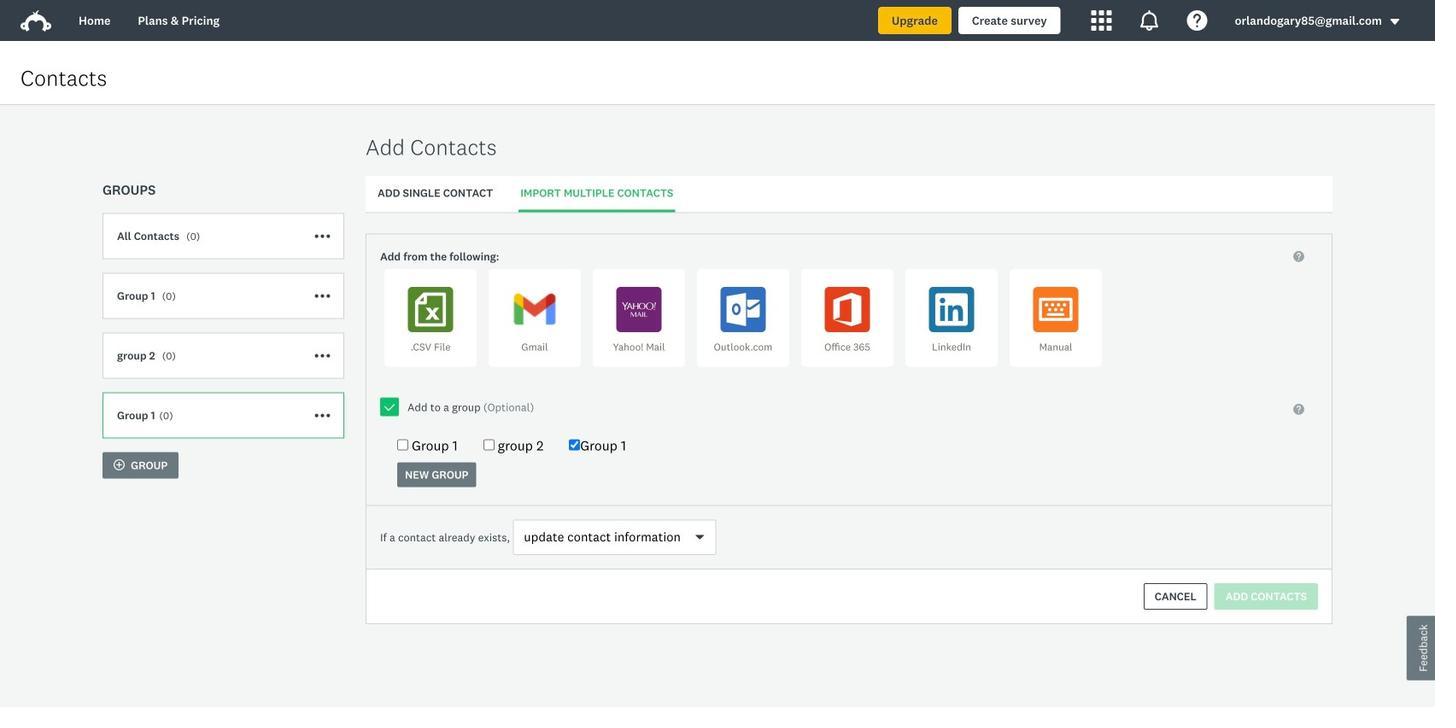 Task type: locate. For each thing, give the bounding box(es) containing it.
0 horizontal spatial products icon image
[[1092, 10, 1112, 31]]

1 products icon image from the left
[[1092, 10, 1112, 31]]

help icon image
[[1187, 10, 1208, 31]]

1 horizontal spatial products icon image
[[1140, 10, 1160, 31]]

dropdown arrow image
[[1389, 16, 1401, 28]]

products icon image
[[1092, 10, 1112, 31], [1140, 10, 1160, 31]]

None checkbox
[[569, 440, 580, 451]]

None checkbox
[[397, 440, 408, 451], [483, 440, 495, 451], [397, 440, 408, 451], [483, 440, 495, 451]]

surveymonkey logo image
[[21, 10, 51, 32]]



Task type: vqa. For each thing, say whether or not it's contained in the screenshot.
second Products Icon from the right
yes



Task type: describe. For each thing, give the bounding box(es) containing it.
2 products icon image from the left
[[1140, 10, 1160, 31]]



